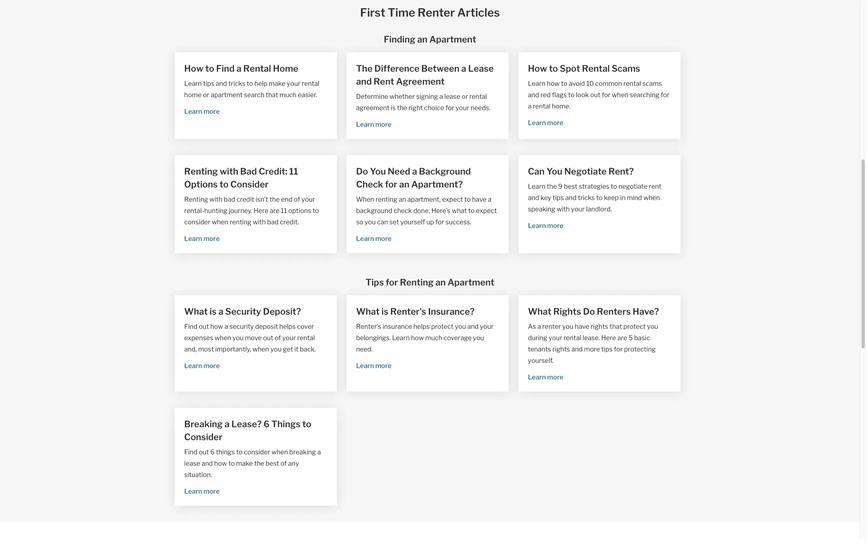 Task type: vqa. For each thing, say whether or not it's contained in the screenshot.
"tips" within As a renter you have rights that protect you during your rental lease. Here are 5 basic tenants rights and more tips for protecting yourself.
yes



Task type: describe. For each thing, give the bounding box(es) containing it.
here's
[[432, 207, 451, 215]]

help
[[255, 80, 268, 87]]

lease?
[[232, 419, 262, 430]]

learn more for how to spot rental scams
[[528, 119, 564, 127]]

determine
[[356, 93, 389, 100]]

protecting
[[625, 346, 656, 354]]

10
[[587, 80, 594, 87]]

1 horizontal spatial bad
[[267, 218, 279, 226]]

1 vertical spatial apartment
[[448, 277, 495, 288]]

learn for the difference between a lease and rent agreement
[[356, 121, 374, 128]]

speaking
[[528, 206, 556, 213]]

finding an apartment
[[384, 34, 477, 44]]

learn more for renting with bad credit: 11 options to consider
[[184, 235, 220, 243]]

rent
[[374, 76, 395, 87]]

to inside learn tips and tricks to help make your rental home or apartment search that much easier.
[[247, 80, 253, 87]]

you for do
[[370, 166, 386, 177]]

more for lease
[[376, 121, 392, 128]]

insurance?
[[428, 307, 475, 317]]

get
[[283, 346, 293, 354]]

situation.
[[184, 472, 212, 479]]

to up landlord.
[[597, 194, 603, 202]]

learn for how to spot rental scams
[[528, 119, 546, 127]]

learn inside learn how to avoid 10 common rental scams and red flags to look out for when searching for a rental home.
[[528, 80, 546, 87]]

with up hunting
[[210, 196, 223, 203]]

renting inside renting with bad credit isn't the end of your rental-hunting journey. here are 11 options to consider when renting with bad credit.
[[230, 218, 252, 226]]

learn for what rights do renters have?
[[528, 374, 546, 382]]

first time renter articles
[[360, 6, 500, 19]]

a inside find out 6 things to consider when breaking a lease and how to make the best of any situation.
[[318, 449, 321, 457]]

to inside breaking a lease? 6 things to consider
[[303, 419, 312, 430]]

keep
[[604, 194, 619, 202]]

tricks inside learn tips and tricks to help make your rental home or apartment search that much easier.
[[229, 80, 246, 87]]

determine whether signing a lease or rental agreement is the right choice for your needs.
[[356, 93, 491, 112]]

the inside find out 6 things to consider when breaking a lease and how to make the best of any situation.
[[254, 460, 265, 468]]

your inside 'learn the 9 best strategies to negotiate rent and key tips and tricks to keep in mind when speaking with your landlord.'
[[572, 206, 585, 213]]

you left 'get' on the bottom of the page
[[271, 346, 282, 354]]

is inside 'determine whether signing a lease or rental agreement is the right choice for your needs.'
[[391, 104, 396, 112]]

you up the coverage
[[455, 323, 466, 331]]

more down speaking
[[548, 222, 564, 230]]

renting with bad credit: 11 options to consider link
[[184, 165, 327, 191]]

to up keep
[[611, 183, 618, 190]]

out up the expenses
[[199, 323, 209, 331]]

spot
[[560, 63, 581, 74]]

check
[[356, 179, 383, 190]]

finding
[[384, 34, 416, 44]]

and inside as a renter you have rights that protect you during your rental lease. here are 5 basic tenants rights and more tips for protecting yourself.
[[572, 346, 583, 354]]

1 vertical spatial rights
[[553, 346, 571, 354]]

time
[[388, 6, 416, 19]]

and inside learn tips and tricks to help make your rental home or apartment search that much easier.
[[216, 80, 227, 87]]

learn for do you need a background check for an apartment?
[[356, 235, 374, 243]]

lease.
[[583, 334, 600, 342]]

you inside when renting an apartment, expect to have a background check done. here's what to expect so you can set yourself up for success.
[[365, 218, 376, 226]]

to down things
[[229, 460, 235, 468]]

how for how to find a rental home
[[184, 63, 204, 74]]

how inside find out how a security deposit helps cover expenses when you move out of your rental and, most importantly, when you get it back.
[[210, 323, 223, 331]]

you down rights
[[563, 323, 574, 331]]

more for things
[[204, 488, 220, 496]]

hunting
[[204, 207, 228, 215]]

when down the move at left bottom
[[253, 346, 269, 354]]

credit
[[237, 196, 254, 203]]

find out 6 things to consider when breaking a lease and how to make the best of any situation.
[[184, 449, 321, 479]]

for inside do you need a background check for an apartment?
[[385, 179, 398, 190]]

so
[[356, 218, 364, 226]]

with inside renting with bad credit: 11 options to consider
[[220, 166, 238, 177]]

learn more for what is renter's insurance?
[[356, 362, 392, 370]]

consider inside find out 6 things to consider when breaking a lease and how to make the best of any situation.
[[244, 449, 270, 457]]

have inside as a renter you have rights that protect you during your rental lease. here are 5 basic tenants rights and more tips for protecting yourself.
[[575, 323, 590, 331]]

of inside renting with bad credit isn't the end of your rental-hunting journey. here are 11 options to consider when renting with bad credit.
[[294, 196, 300, 203]]

and inside renter's insurance helps protect you and your belongings. learn how much coverage you need.
[[468, 323, 479, 331]]

when inside find out 6 things to consider when breaking a lease and how to make the best of any situation.
[[272, 449, 288, 457]]

renting with bad credit isn't the end of your rental-hunting journey. here are 11 options to consider when renting with bad credit.
[[184, 196, 319, 226]]

a inside do you need a background check for an apartment?
[[413, 166, 418, 177]]

to inside renting with bad credit isn't the end of your rental-hunting journey. here are 11 options to consider when renting with bad credit.
[[313, 207, 319, 215]]

here inside renting with bad credit isn't the end of your rental-hunting journey. here are 11 options to consider when renting with bad credit.
[[254, 207, 269, 215]]

out inside learn how to avoid 10 common rental scams and red flags to look out for when searching for a rental home.
[[591, 91, 601, 99]]

to up flags in the top of the page
[[562, 80, 568, 87]]

that inside learn tips and tricks to help make your rental home or apartment search that much easier.
[[266, 91, 278, 99]]

need.
[[356, 346, 373, 354]]

1 vertical spatial do
[[584, 307, 596, 317]]

lease inside 'determine whether signing a lease or rental agreement is the right choice for your needs.'
[[445, 93, 461, 100]]

tenants
[[528, 346, 552, 354]]

6 inside find out 6 things to consider when breaking a lease and how to make the best of any situation.
[[210, 449, 215, 457]]

security
[[230, 323, 254, 331]]

renters
[[597, 307, 631, 317]]

find for what
[[184, 323, 198, 331]]

rental-
[[184, 207, 204, 215]]

protect inside renter's insurance helps protect you and your belongings. learn how much coverage you need.
[[432, 323, 454, 331]]

how to spot rental scams
[[528, 63, 641, 74]]

check
[[394, 207, 412, 215]]

learn for renting with bad credit: 11 options to consider
[[184, 235, 202, 243]]

rental inside learn tips and tricks to help make your rental home or apartment search that much easier.
[[302, 80, 320, 87]]

background
[[356, 207, 393, 215]]

11 inside renting with bad credit: 11 options to consider
[[290, 166, 298, 177]]

learn more for what rights do renters have?
[[528, 374, 564, 382]]

to left look
[[569, 91, 575, 99]]

do you need a background check for an apartment?
[[356, 166, 471, 190]]

the difference between a lease and rent agreement link
[[356, 62, 499, 88]]

how to find a rental home link
[[184, 62, 327, 75]]

deposit
[[255, 323, 278, 331]]

tricks inside 'learn the 9 best strategies to negotiate rent and key tips and tricks to keep in mind when speaking with your landlord.'
[[578, 194, 595, 202]]

consider inside breaking a lease? 6 things to consider
[[184, 432, 223, 443]]

avoid
[[569, 80, 586, 87]]

with inside 'learn the 9 best strategies to negotiate rent and key tips and tricks to keep in mind when speaking with your landlord.'
[[557, 206, 570, 213]]

as
[[528, 323, 536, 331]]

to right what on the top right of page
[[469, 207, 475, 215]]

journey.
[[229, 207, 253, 215]]

much inside renter's insurance helps protect you and your belongings. learn how much coverage you need.
[[426, 334, 443, 342]]

for down scams
[[661, 91, 670, 99]]

your inside find out how a security deposit helps cover expenses when you move out of your rental and, most importantly, when you get it back.
[[283, 334, 296, 342]]

make inside find out 6 things to consider when breaking a lease and how to make the best of any situation.
[[236, 460, 253, 468]]

more down belongings. at left bottom
[[376, 362, 392, 370]]

a inside the difference between a lease and rent agreement
[[462, 63, 467, 74]]

2 vertical spatial renting
[[400, 277, 434, 288]]

more for have?
[[548, 374, 564, 382]]

what is a security deposit?
[[184, 307, 301, 317]]

or inside learn tips and tricks to help make your rental home or apartment search that much easier.
[[203, 91, 210, 99]]

much inside learn tips and tricks to help make your rental home or apartment search that much easier.
[[280, 91, 297, 99]]

learn inside 'learn the 9 best strategies to negotiate rent and key tips and tricks to keep in mind when speaking with your landlord.'
[[528, 183, 546, 190]]

basic
[[635, 334, 651, 342]]

what for what rights do renters have?
[[528, 307, 552, 317]]

your inside learn tips and tricks to help make your rental home or apartment search that much easier.
[[287, 80, 301, 87]]

do inside do you need a background check for an apartment?
[[356, 166, 368, 177]]

expenses
[[184, 334, 213, 342]]

articles
[[458, 6, 500, 19]]

an inside when renting an apartment, expect to have a background check done. here's what to expect so you can set yourself up for success.
[[399, 196, 406, 203]]

helps inside renter's insurance helps protect you and your belongings. learn how much coverage you need.
[[414, 323, 430, 331]]

rights
[[554, 307, 582, 317]]

an right finding at top
[[418, 34, 428, 44]]

6 inside breaking a lease? 6 things to consider
[[264, 419, 270, 430]]

and inside learn how to avoid 10 common rental scams and red flags to look out for when searching for a rental home.
[[528, 91, 540, 99]]

options
[[184, 179, 218, 190]]

insurance
[[383, 323, 412, 331]]

agreement
[[356, 104, 390, 112]]

red
[[541, 91, 551, 99]]

credit.
[[280, 218, 299, 226]]

belongings.
[[356, 334, 391, 342]]

searching
[[630, 91, 660, 99]]

landlord.
[[587, 206, 613, 213]]

when up "importantly,"
[[215, 334, 231, 342]]

learn more for what is a security deposit?
[[184, 362, 220, 370]]

you up basic
[[648, 323, 659, 331]]

breaking
[[290, 449, 316, 457]]

are inside as a renter you have rights that protect you during your rental lease. here are 5 basic tenants rights and more tips for protecting yourself.
[[618, 334, 628, 342]]

right
[[409, 104, 423, 112]]

when renting an apartment, expect to have a background check done. here's what to expect so you can set yourself up for success.
[[356, 196, 497, 226]]

to up what on the top right of page
[[465, 196, 471, 203]]

consider inside renting with bad credit: 11 options to consider
[[231, 179, 269, 190]]

home
[[273, 63, 299, 74]]

when inside renting with bad credit isn't the end of your rental-hunting journey. here are 11 options to consider when renting with bad credit.
[[212, 218, 229, 226]]

isn't
[[256, 196, 268, 203]]

tips
[[366, 277, 384, 288]]

between
[[422, 63, 460, 74]]

do you need a background check for an apartment? link
[[356, 165, 499, 191]]

with down isn't
[[253, 218, 266, 226]]

for right "tips"
[[386, 277, 398, 288]]

when inside 'learn the 9 best strategies to negotiate rent and key tips and tricks to keep in mind when speaking with your landlord.'
[[644, 194, 661, 202]]

learn more for breaking a lease? 6 things to consider
[[184, 488, 220, 496]]

what is renter's insurance?
[[356, 307, 475, 317]]

bad
[[240, 166, 257, 177]]

how inside find out 6 things to consider when breaking a lease and how to make the best of any situation.
[[214, 460, 227, 468]]

needs.
[[471, 104, 491, 112]]

difference
[[375, 63, 420, 74]]

rent?
[[609, 166, 634, 177]]

for inside as a renter you have rights that protect you during your rental lease. here are 5 basic tenants rights and more tips for protecting yourself.
[[615, 346, 623, 354]]

1 horizontal spatial expect
[[476, 207, 497, 215]]

the difference between a lease and rent agreement
[[356, 63, 494, 87]]

importantly,
[[215, 346, 251, 354]]

an up insurance?
[[436, 277, 446, 288]]

what is renter's insurance? link
[[356, 305, 499, 318]]

learn more for can you negotiate rent?
[[528, 222, 564, 230]]

choice
[[425, 104, 445, 112]]

background
[[419, 166, 471, 177]]

more for background
[[376, 235, 392, 243]]

renter
[[418, 6, 455, 19]]

an inside do you need a background check for an apartment?
[[400, 179, 410, 190]]

and right key
[[566, 194, 577, 202]]

how for how to spot rental scams
[[528, 63, 548, 74]]

your inside renter's insurance helps protect you and your belongings. learn how much coverage you need.
[[480, 323, 494, 331]]



Task type: locate. For each thing, give the bounding box(es) containing it.
to right things on the bottom left
[[303, 419, 312, 430]]

1 vertical spatial consider
[[244, 449, 270, 457]]

0 vertical spatial tricks
[[229, 80, 246, 87]]

renting up options at top
[[184, 166, 218, 177]]

for
[[602, 91, 611, 99], [661, 91, 670, 99], [446, 104, 455, 112], [385, 179, 398, 190], [436, 218, 445, 226], [386, 277, 398, 288], [615, 346, 623, 354]]

expect up what on the top right of page
[[443, 196, 463, 203]]

an down need
[[400, 179, 410, 190]]

are left the 5 at the right bottom
[[618, 334, 628, 342]]

here inside as a renter you have rights that protect you during your rental lease. here are 5 basic tenants rights and more tips for protecting yourself.
[[602, 334, 617, 342]]

2 vertical spatial of
[[281, 460, 287, 468]]

how to spot rental scams link
[[528, 62, 671, 75]]

helps down what is renter's insurance? link
[[414, 323, 430, 331]]

rental up "easier."
[[302, 80, 320, 87]]

1 horizontal spatial helps
[[414, 323, 430, 331]]

find up apartment on the left of page
[[216, 63, 235, 74]]

rental inside 'link'
[[244, 63, 271, 74]]

0 horizontal spatial consider
[[184, 218, 211, 226]]

2 protect from the left
[[624, 323, 646, 331]]

0 horizontal spatial 6
[[210, 449, 215, 457]]

0 vertical spatial do
[[356, 166, 368, 177]]

what for what is a security deposit?
[[184, 307, 208, 317]]

1 rental from the left
[[244, 63, 271, 74]]

easier.
[[298, 91, 317, 99]]

2 rental from the left
[[582, 63, 610, 74]]

look
[[576, 91, 589, 99]]

signing
[[417, 93, 438, 100]]

0 horizontal spatial is
[[210, 307, 217, 317]]

any
[[288, 460, 299, 468]]

much left "easier."
[[280, 91, 297, 99]]

find inside 'link'
[[216, 63, 235, 74]]

0 horizontal spatial lease
[[184, 460, 200, 468]]

learn inside renter's insurance helps protect you and your belongings. learn how much coverage you need.
[[393, 334, 410, 342]]

learn more for do you need a background check for an apartment?
[[356, 235, 392, 243]]

learn down and,
[[184, 362, 202, 370]]

renting up background
[[376, 196, 398, 203]]

renting inside renting with bad credit: 11 options to consider
[[184, 166, 218, 177]]

learn more down rental-
[[184, 235, 220, 243]]

apartment down renter
[[430, 34, 477, 44]]

and up apartment on the left of page
[[216, 80, 227, 87]]

9
[[559, 183, 563, 190]]

0 vertical spatial make
[[269, 80, 286, 87]]

0 vertical spatial lease
[[445, 93, 461, 100]]

0 horizontal spatial are
[[270, 207, 280, 215]]

a inside when renting an apartment, expect to have a background check done. here's what to expect so you can set yourself up for success.
[[488, 196, 492, 203]]

tips inside 'learn the 9 best strategies to negotiate rent and key tips and tricks to keep in mind when speaking with your landlord.'
[[553, 194, 564, 202]]

learn for what is a security deposit?
[[184, 362, 202, 370]]

and left key
[[528, 194, 540, 202]]

helps inside find out how a security deposit helps cover expenses when you move out of your rental and, most importantly, when you get it back.
[[280, 323, 296, 331]]

0 vertical spatial expect
[[443, 196, 463, 203]]

2 how from the left
[[528, 63, 548, 74]]

options
[[289, 207, 311, 215]]

learn down home
[[184, 108, 202, 115]]

learn more for the difference between a lease and rent agreement
[[356, 121, 392, 128]]

end
[[281, 196, 293, 203]]

and up situation.
[[202, 460, 213, 468]]

mind
[[628, 194, 643, 202]]

agreement
[[396, 76, 445, 87]]

what up the expenses
[[184, 307, 208, 317]]

0 vertical spatial bad
[[224, 196, 235, 203]]

2 horizontal spatial is
[[391, 104, 396, 112]]

tips inside learn tips and tricks to help make your rental home or apartment search that much easier.
[[203, 80, 215, 87]]

you right the coverage
[[473, 334, 485, 342]]

rental inside as a renter you have rights that protect you during your rental lease. here are 5 basic tenants rights and more tips for protecting yourself.
[[564, 334, 582, 342]]

are left the options
[[270, 207, 280, 215]]

learn for can you negotiate rent?
[[528, 222, 546, 230]]

much
[[280, 91, 297, 99], [426, 334, 443, 342]]

lease up situation.
[[184, 460, 200, 468]]

learn more down need.
[[356, 362, 392, 370]]

whether
[[390, 93, 415, 100]]

renting inside when renting an apartment, expect to have a background check done. here's what to expect so you can set yourself up for success.
[[376, 196, 398, 203]]

strategies
[[579, 183, 610, 190]]

apartment up insurance?
[[448, 277, 495, 288]]

learn down agreement
[[356, 121, 374, 128]]

is
[[391, 104, 396, 112], [210, 307, 217, 317], [382, 307, 389, 317]]

for down common
[[602, 91, 611, 99]]

apartment
[[211, 91, 243, 99]]

do
[[356, 166, 368, 177], [584, 307, 596, 317]]

0 vertical spatial tips
[[203, 80, 215, 87]]

a inside find out how a security deposit helps cover expenses when you move out of your rental and, most importantly, when you get it back.
[[225, 323, 228, 331]]

0 vertical spatial have
[[472, 196, 487, 203]]

how inside 'link'
[[184, 63, 204, 74]]

1 vertical spatial renting
[[184, 196, 208, 203]]

and inside the difference between a lease and rent agreement
[[356, 76, 372, 87]]

yourself
[[401, 218, 425, 226]]

to inside 'link'
[[206, 63, 214, 74]]

is left security at the bottom of page
[[210, 307, 217, 317]]

cover
[[297, 323, 314, 331]]

renting inside renting with bad credit isn't the end of your rental-hunting journey. here are 11 options to consider when renting with bad credit.
[[184, 196, 208, 203]]

tips inside as a renter you have rights that protect you during your rental lease. here are 5 basic tenants rights and more tips for protecting yourself.
[[602, 346, 613, 354]]

11 inside renting with bad credit isn't the end of your rental-hunting journey. here are 11 options to consider when renting with bad credit.
[[281, 207, 287, 215]]

learn more down most
[[184, 362, 220, 370]]

1 vertical spatial bad
[[267, 218, 279, 226]]

0 horizontal spatial have
[[472, 196, 487, 203]]

find up situation.
[[184, 449, 198, 457]]

a inside 'link'
[[237, 63, 242, 74]]

of right end
[[294, 196, 300, 203]]

the inside 'determine whether signing a lease or rental agreement is the right choice for your needs.'
[[397, 104, 408, 112]]

rental up 10
[[582, 63, 610, 74]]

protect inside as a renter you have rights that protect you during your rental lease. here are 5 basic tenants rights and more tips for protecting yourself.
[[624, 323, 646, 331]]

you inside do you need a background check for an apartment?
[[370, 166, 386, 177]]

learn how to avoid 10 common rental scams and red flags to look out for when searching for a rental home.
[[528, 80, 670, 110]]

up
[[427, 218, 434, 226]]

how up red
[[528, 63, 548, 74]]

1 horizontal spatial are
[[618, 334, 628, 342]]

0 horizontal spatial tips
[[203, 80, 215, 87]]

rental up help
[[244, 63, 271, 74]]

coverage
[[444, 334, 472, 342]]

the
[[356, 63, 373, 74]]

a inside 'determine whether signing a lease or rental agreement is the right choice for your needs.'
[[440, 93, 443, 100]]

how inside renter's insurance helps protect you and your belongings. learn how much coverage you need.
[[411, 334, 424, 342]]

1 horizontal spatial or
[[462, 93, 468, 100]]

lease inside find out 6 things to consider when breaking a lease and how to make the best of any situation.
[[184, 460, 200, 468]]

rental
[[244, 63, 271, 74], [582, 63, 610, 74]]

protect up the 5 at the right bottom
[[624, 323, 646, 331]]

your inside 'determine whether signing a lease or rental agreement is the right choice for your needs.'
[[456, 104, 470, 112]]

to right things
[[236, 449, 243, 457]]

when left breaking
[[272, 449, 288, 457]]

when inside learn how to avoid 10 common rental scams and red flags to look out for when searching for a rental home.
[[612, 91, 629, 99]]

rental inside find out how a security deposit helps cover expenses when you move out of your rental and, most importantly, when you get it back.
[[298, 334, 315, 342]]

and,
[[184, 346, 197, 354]]

1 vertical spatial best
[[266, 460, 279, 468]]

1 horizontal spatial do
[[584, 307, 596, 317]]

1 horizontal spatial tricks
[[578, 194, 595, 202]]

rights up lease. on the bottom right
[[591, 323, 609, 331]]

you up 9
[[547, 166, 563, 177]]

rental inside 'determine whether signing a lease or rental agreement is the right choice for your needs.'
[[470, 93, 487, 100]]

the inside 'learn the 9 best strategies to negotiate rent and key tips and tricks to keep in mind when speaking with your landlord.'
[[547, 183, 557, 190]]

1 vertical spatial expect
[[476, 207, 497, 215]]

2 you from the left
[[547, 166, 563, 177]]

1 helps from the left
[[280, 323, 296, 331]]

and
[[356, 76, 372, 87], [216, 80, 227, 87], [528, 91, 540, 99], [528, 194, 540, 202], [566, 194, 577, 202], [468, 323, 479, 331], [572, 346, 583, 354], [202, 460, 213, 468]]

or inside 'determine whether signing a lease or rental agreement is the right choice for your needs.'
[[462, 93, 468, 100]]

rental down scams
[[624, 80, 642, 87]]

learn down situation.
[[184, 488, 202, 496]]

1 horizontal spatial is
[[382, 307, 389, 317]]

learn more for how to find a rental home
[[184, 108, 220, 115]]

renting down journey.
[[230, 218, 252, 226]]

0 vertical spatial of
[[294, 196, 300, 203]]

and left red
[[528, 91, 540, 99]]

renter's insurance helps protect you and your belongings. learn how much coverage you need.
[[356, 323, 494, 354]]

lease
[[469, 63, 494, 74]]

to left "spot"
[[550, 63, 558, 74]]

1 horizontal spatial best
[[564, 183, 578, 190]]

credit:
[[259, 166, 288, 177]]

0 horizontal spatial expect
[[443, 196, 463, 203]]

1 horizontal spatial consider
[[231, 179, 269, 190]]

1 horizontal spatial rental
[[582, 63, 610, 74]]

renter's
[[391, 307, 427, 317]]

1 how from the left
[[184, 63, 204, 74]]

to right options at top
[[220, 179, 229, 190]]

1 vertical spatial tricks
[[578, 194, 595, 202]]

breaking
[[184, 419, 223, 430]]

0 vertical spatial renting
[[376, 196, 398, 203]]

1 horizontal spatial renting
[[376, 196, 398, 203]]

1 vertical spatial are
[[618, 334, 628, 342]]

more down most
[[204, 362, 220, 370]]

1 horizontal spatial lease
[[445, 93, 461, 100]]

1 vertical spatial make
[[236, 460, 253, 468]]

0 horizontal spatial make
[[236, 460, 253, 468]]

what for what is renter's insurance?
[[356, 307, 380, 317]]

that down help
[[266, 91, 278, 99]]

0 horizontal spatial or
[[203, 91, 210, 99]]

and down lease. on the bottom right
[[572, 346, 583, 354]]

0 vertical spatial find
[[216, 63, 235, 74]]

0 horizontal spatial you
[[370, 166, 386, 177]]

for right up
[[436, 218, 445, 226]]

best inside find out 6 things to consider when breaking a lease and how to make the best of any situation.
[[266, 460, 279, 468]]

scams
[[643, 80, 663, 87]]

2 what from the left
[[356, 307, 380, 317]]

1 horizontal spatial 11
[[290, 166, 298, 177]]

for left protecting at the bottom of page
[[615, 346, 623, 354]]

0 vertical spatial renting
[[184, 166, 218, 177]]

1 horizontal spatial make
[[269, 80, 286, 87]]

in
[[621, 194, 626, 202]]

more for rental
[[204, 108, 220, 115]]

5
[[629, 334, 633, 342]]

1 vertical spatial much
[[426, 334, 443, 342]]

3 what from the left
[[528, 307, 552, 317]]

find inside find out 6 things to consider when breaking a lease and how to make the best of any situation.
[[184, 449, 198, 457]]

0 horizontal spatial bad
[[224, 196, 235, 203]]

1 vertical spatial tips
[[553, 194, 564, 202]]

when down rent
[[644, 194, 661, 202]]

1 horizontal spatial protect
[[624, 323, 646, 331]]

best left the any
[[266, 460, 279, 468]]

1 horizontal spatial have
[[575, 323, 590, 331]]

0 horizontal spatial much
[[280, 91, 297, 99]]

of inside find out 6 things to consider when breaking a lease and how to make the best of any situation.
[[281, 460, 287, 468]]

1 horizontal spatial here
[[602, 334, 617, 342]]

0 vertical spatial 6
[[264, 419, 270, 430]]

1 what from the left
[[184, 307, 208, 317]]

1 horizontal spatial 6
[[264, 419, 270, 430]]

during
[[528, 334, 548, 342]]

for inside when renting an apartment, expect to have a background check done. here's what to expect so you can set yourself up for success.
[[436, 218, 445, 226]]

learn inside learn tips and tricks to help make your rental home or apartment search that much easier.
[[184, 80, 202, 87]]

out inside find out 6 things to consider when breaking a lease and how to make the best of any situation.
[[199, 449, 209, 457]]

tips left protecting at the bottom of page
[[602, 346, 613, 354]]

expect right what on the top right of page
[[476, 207, 497, 215]]

do right rights
[[584, 307, 596, 317]]

1 protect from the left
[[432, 323, 454, 331]]

and down the
[[356, 76, 372, 87]]

1 horizontal spatial rights
[[591, 323, 609, 331]]

0 horizontal spatial tricks
[[229, 80, 246, 87]]

search
[[244, 91, 265, 99]]

consider down breaking a lease? 6 things to consider link
[[244, 449, 270, 457]]

the inside renting with bad credit isn't the end of your rental-hunting journey. here are 11 options to consider when renting with bad credit.
[[270, 196, 280, 203]]

bad up journey.
[[224, 196, 235, 203]]

success.
[[446, 218, 472, 226]]

flags
[[553, 91, 567, 99]]

with left bad on the top
[[220, 166, 238, 177]]

yourself.
[[528, 357, 554, 365]]

0 vertical spatial consider
[[231, 179, 269, 190]]

0 vertical spatial rights
[[591, 323, 609, 331]]

1 horizontal spatial that
[[610, 323, 623, 331]]

first
[[360, 6, 386, 19]]

breaking a lease? 6 things to consider
[[184, 419, 312, 443]]

that down renters
[[610, 323, 623, 331]]

0 horizontal spatial rights
[[553, 346, 571, 354]]

1 horizontal spatial you
[[547, 166, 563, 177]]

things
[[216, 449, 235, 457]]

1 horizontal spatial how
[[528, 63, 548, 74]]

0 vertical spatial consider
[[184, 218, 211, 226]]

0 vertical spatial here
[[254, 207, 269, 215]]

2 vertical spatial find
[[184, 449, 198, 457]]

a inside breaking a lease? 6 things to consider
[[225, 419, 230, 430]]

more down "can"
[[376, 235, 392, 243]]

0 vertical spatial 11
[[290, 166, 298, 177]]

renting for renting with bad credit: 11 options to consider
[[184, 166, 218, 177]]

to
[[206, 63, 214, 74], [550, 63, 558, 74], [247, 80, 253, 87], [562, 80, 568, 87], [569, 91, 575, 99], [220, 179, 229, 190], [611, 183, 618, 190], [597, 194, 603, 202], [465, 196, 471, 203], [313, 207, 319, 215], [469, 207, 475, 215], [303, 419, 312, 430], [236, 449, 243, 457], [229, 460, 235, 468]]

rental up needs.
[[470, 93, 487, 100]]

0 horizontal spatial consider
[[184, 432, 223, 443]]

1 vertical spatial that
[[610, 323, 623, 331]]

more for scams
[[548, 119, 564, 127]]

is up insurance
[[382, 307, 389, 317]]

a inside as a renter you have rights that protect you during your rental lease. here are 5 basic tenants rights and more tips for protecting yourself.
[[538, 323, 541, 331]]

best inside 'learn the 9 best strategies to negotiate rent and key tips and tricks to keep in mind when speaking with your landlord.'
[[564, 183, 578, 190]]

helps down deposit?
[[280, 323, 296, 331]]

negotiate
[[619, 183, 648, 190]]

a
[[237, 63, 242, 74], [462, 63, 467, 74], [440, 93, 443, 100], [528, 102, 532, 110], [413, 166, 418, 177], [488, 196, 492, 203], [219, 307, 224, 317], [225, 323, 228, 331], [538, 323, 541, 331], [225, 419, 230, 430], [318, 449, 321, 457]]

can
[[528, 166, 545, 177]]

set
[[390, 218, 399, 226]]

make inside learn tips and tricks to help make your rental home or apartment search that much easier.
[[269, 80, 286, 87]]

or right "signing"
[[462, 93, 468, 100]]

what up as
[[528, 307, 552, 317]]

0 horizontal spatial what
[[184, 307, 208, 317]]

best right 9
[[564, 183, 578, 190]]

bad
[[224, 196, 235, 203], [267, 218, 279, 226]]

to inside renting with bad credit: 11 options to consider
[[220, 179, 229, 190]]

more inside as a renter you have rights that protect you during your rental lease. here are 5 basic tenants rights and more tips for protecting yourself.
[[585, 346, 601, 354]]

0 vertical spatial apartment
[[430, 34, 477, 44]]

make down breaking a lease? 6 things to consider
[[236, 460, 253, 468]]

renter's
[[356, 323, 382, 331]]

consider down rental-
[[184, 218, 211, 226]]

rental down red
[[533, 102, 551, 110]]

2 horizontal spatial what
[[528, 307, 552, 317]]

2 horizontal spatial tips
[[602, 346, 613, 354]]

out down deposit
[[263, 334, 274, 342]]

to left help
[[247, 80, 253, 87]]

with
[[220, 166, 238, 177], [210, 196, 223, 203], [557, 206, 570, 213], [253, 218, 266, 226]]

0 horizontal spatial here
[[254, 207, 269, 215]]

0 horizontal spatial rental
[[244, 63, 271, 74]]

much left the coverage
[[426, 334, 443, 342]]

when
[[356, 196, 375, 203]]

1 vertical spatial lease
[[184, 460, 200, 468]]

things
[[272, 419, 301, 430]]

1 vertical spatial 6
[[210, 449, 215, 457]]

1 vertical spatial consider
[[184, 432, 223, 443]]

0 vertical spatial best
[[564, 183, 578, 190]]

1 you from the left
[[370, 166, 386, 177]]

more down apartment on the left of page
[[204, 108, 220, 115]]

renting for renting with bad credit isn't the end of your rental-hunting journey. here are 11 options to consider when renting with bad credit.
[[184, 196, 208, 203]]

protect
[[432, 323, 454, 331], [624, 323, 646, 331]]

the
[[397, 104, 408, 112], [547, 183, 557, 190], [270, 196, 280, 203], [254, 460, 265, 468]]

what
[[452, 207, 467, 215]]

what is a security deposit? link
[[184, 305, 327, 318]]

1 vertical spatial here
[[602, 334, 617, 342]]

learn for breaking a lease? 6 things to consider
[[184, 488, 202, 496]]

renting up rental-
[[184, 196, 208, 203]]

0 vertical spatial much
[[280, 91, 297, 99]]

find inside find out how a security deposit helps cover expenses when you move out of your rental and, most importantly, when you get it back.
[[184, 323, 198, 331]]

can you negotiate rent? link
[[528, 165, 671, 178]]

renting up the what is renter's insurance?
[[400, 277, 434, 288]]

learn for what is renter's insurance?
[[356, 362, 374, 370]]

how
[[184, 63, 204, 74], [528, 63, 548, 74]]

that inside as a renter you have rights that protect you during your rental lease. here are 5 basic tenants rights and more tips for protecting yourself.
[[610, 323, 623, 331]]

how to find a rental home
[[184, 63, 299, 74]]

done.
[[414, 207, 430, 215]]

the left end
[[270, 196, 280, 203]]

is for what is renter's insurance?
[[382, 307, 389, 317]]

renting
[[184, 166, 218, 177], [184, 196, 208, 203], [400, 277, 434, 288]]

0 horizontal spatial helps
[[280, 323, 296, 331]]

1 horizontal spatial what
[[356, 307, 380, 317]]

2 helps from the left
[[414, 323, 430, 331]]

when down common
[[612, 91, 629, 99]]

an up check
[[399, 196, 406, 203]]

have inside when renting an apartment, expect to have a background check done. here's what to expect so you can set yourself up for success.
[[472, 196, 487, 203]]

you down security
[[233, 334, 244, 342]]

more down home.
[[548, 119, 564, 127]]

breaking a lease? 6 things to consider link
[[184, 418, 327, 444]]

helps
[[280, 323, 296, 331], [414, 323, 430, 331]]

can you negotiate rent?
[[528, 166, 634, 177]]

of inside find out how a security deposit helps cover expenses when you move out of your rental and, most importantly, when you get it back.
[[275, 334, 281, 342]]

more down agreement
[[376, 121, 392, 128]]

are inside renting with bad credit isn't the end of your rental-hunting journey. here are 11 options to consider when renting with bad credit.
[[270, 207, 280, 215]]

1 vertical spatial have
[[575, 323, 590, 331]]

lease
[[445, 93, 461, 100], [184, 460, 200, 468]]

to right the options
[[313, 207, 319, 215]]

renting with bad credit: 11 options to consider
[[184, 166, 298, 190]]

learn up red
[[528, 80, 546, 87]]

how inside learn how to avoid 10 common rental scams and red flags to look out for when searching for a rental home.
[[547, 80, 560, 87]]

is for what is a security deposit?
[[210, 307, 217, 317]]

0 horizontal spatial do
[[356, 166, 368, 177]]

2 vertical spatial tips
[[602, 346, 613, 354]]

1 horizontal spatial much
[[426, 334, 443, 342]]

tips for renting an apartment
[[366, 277, 495, 288]]

0 vertical spatial are
[[270, 207, 280, 215]]

learn more down "can"
[[356, 235, 392, 243]]

you for can
[[547, 166, 563, 177]]

learn down rental-
[[184, 235, 202, 243]]

it
[[295, 346, 299, 354]]

your inside as a renter you have rights that protect you during your rental lease. here are 5 basic tenants rights and more tips for protecting yourself.
[[549, 334, 563, 342]]

learn for how to find a rental home
[[184, 108, 202, 115]]

0 horizontal spatial best
[[266, 460, 279, 468]]

find for breaking
[[184, 449, 198, 457]]

learn more down situation.
[[184, 488, 220, 496]]

consider inside renting with bad credit isn't the end of your rental-hunting journey. here are 11 options to consider when renting with bad credit.
[[184, 218, 211, 226]]

1 horizontal spatial consider
[[244, 449, 270, 457]]

scams
[[612, 63, 641, 74]]

more for 11
[[204, 235, 220, 243]]

deposit?
[[263, 307, 301, 317]]

renter
[[543, 323, 561, 331]]

0 horizontal spatial that
[[266, 91, 278, 99]]

when down hunting
[[212, 218, 229, 226]]

to up apartment on the left of page
[[206, 63, 214, 74]]

tricks down strategies
[[578, 194, 595, 202]]

a inside learn how to avoid 10 common rental scams and red flags to look out for when searching for a rental home.
[[528, 102, 532, 110]]

of left the any
[[281, 460, 287, 468]]

0 horizontal spatial renting
[[230, 218, 252, 226]]

6 left things on the bottom left
[[264, 419, 270, 430]]

most
[[198, 346, 214, 354]]

more for deposit?
[[204, 362, 220, 370]]

0 vertical spatial that
[[266, 91, 278, 99]]

your inside renting with bad credit isn't the end of your rental-hunting journey. here are 11 options to consider when renting with bad credit.
[[302, 196, 315, 203]]

and inside find out 6 things to consider when breaking a lease and how to make the best of any situation.
[[202, 460, 213, 468]]

home.
[[552, 102, 571, 110]]

1 vertical spatial renting
[[230, 218, 252, 226]]



